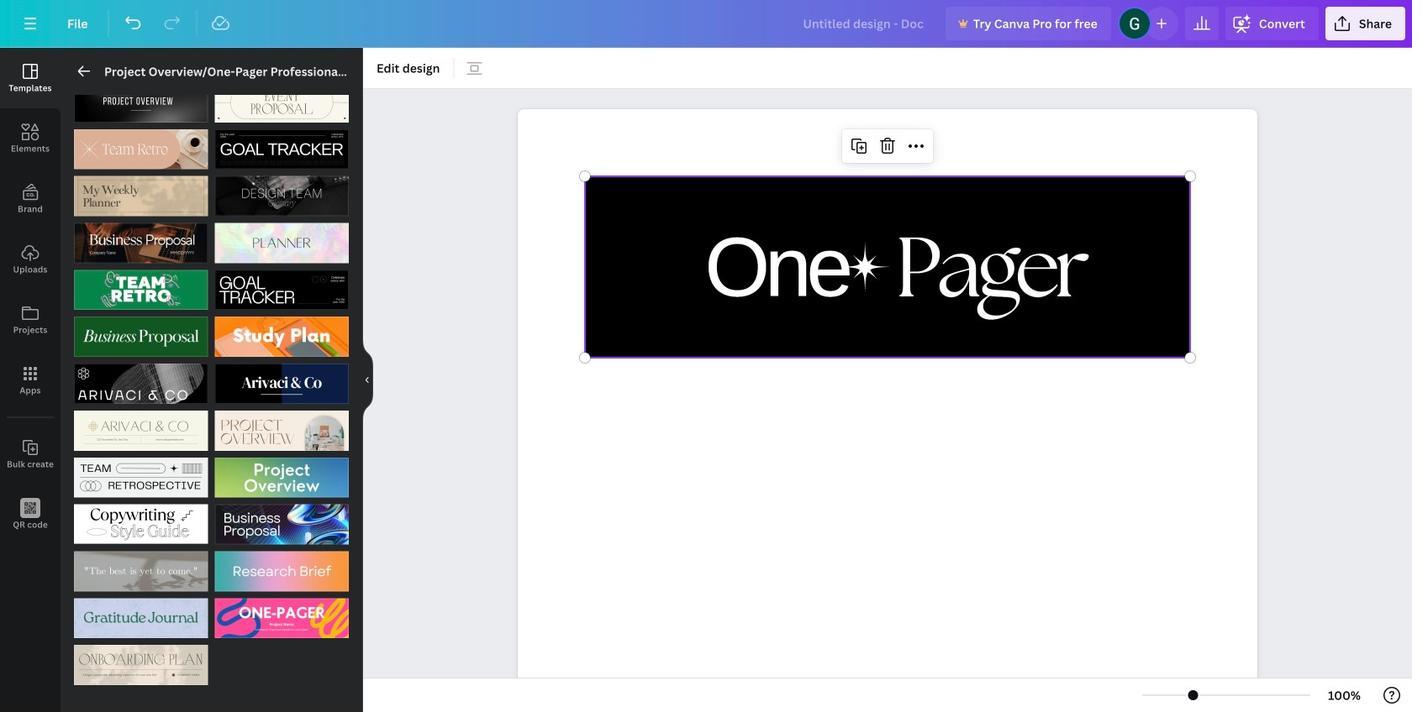 Task type: vqa. For each thing, say whether or not it's contained in the screenshot.
the bottommost Goal Tracker Personal Docs Banner in Black White Sleek Monochrome Style Image
yes



Task type: locate. For each thing, give the bounding box(es) containing it.
event/business proposal professional docs banner in black dark blue dark tech style image
[[215, 505, 349, 545]]

1 vertical spatial goal tracker personal docs banner in black white sleek monochrome style image
[[215, 270, 349, 310]]

0 vertical spatial goal tracker personal docs banner in black white sleek monochrome style image
[[215, 129, 349, 170]]

project overview/one-pager professional docs banner in beige brown warm classic style group
[[215, 401, 349, 451]]

black clean and minimalist project overview docs banner image
[[74, 82, 208, 123]]

design team glossary docs banner in black and white editorial style group
[[215, 166, 349, 216]]

gratitude journal docs banner in light blue green vibrant professional style group
[[74, 589, 208, 639]]

goal tracker personal docs banner in black white sleek monochrome style image down white holographic background planner docs banner image
[[215, 270, 349, 310]]

study plan docs banner in bright orange white vibrant professional style image
[[215, 317, 349, 357]]

team retro professional docs banner in green pastel purple playful abstract style image
[[74, 270, 208, 310]]

1 vertical spatial goal tracker personal docs banner in black white sleek monochrome style group
[[215, 260, 349, 310]]

Zoom button
[[1317, 683, 1372, 710]]

0 vertical spatial goal tracker personal docs banner in black white sleek monochrome style group
[[215, 119, 349, 170]]

design team glossary docs banner in black and white editorial style image
[[215, 176, 349, 216]]

goal tracker personal docs banner in black white sleek monochrome style group
[[215, 119, 349, 170], [215, 260, 349, 310]]

Design title text field
[[790, 7, 939, 40]]

study plan docs banner in bright orange white vibrant professional style group
[[215, 307, 349, 357]]

2 goal tracker personal docs banner in black white sleek monochrome style image from the top
[[215, 270, 349, 310]]

research brief docs banner in orange teal pink soft pastels style group
[[215, 542, 349, 592]]

event/business proposal professional docs banner in green white traditional corporate style group
[[74, 307, 208, 357]]

goal tracker personal docs banner in black white sleek monochrome style group up study plan docs banner in bright orange white vibrant professional style 'image'
[[215, 260, 349, 310]]

goal tracker personal docs banner in black white sleek monochrome style image
[[215, 129, 349, 170], [215, 270, 349, 310]]

None text field
[[518, 109, 1258, 713]]

project overview docs banner in light green blue vibrant professional style image
[[215, 458, 349, 498]]

letterhead professional docs banner in beige mustard dark brown warm classic style group
[[74, 401, 208, 451]]

2 goal tracker personal docs banner in black white sleek monochrome style group from the top
[[215, 260, 349, 310]]

event/business proposal professional docs banner in green white traditional corporate style image
[[74, 317, 208, 357]]

project overview/one-pager professional docs banner in beige brown warm classic style image
[[215, 411, 349, 451]]

goal tracker personal docs banner in black white sleek monochrome style image down the 'event/business proposal professional docs banner in beige dark brown warm classic style' image
[[215, 129, 349, 170]]

1 goal tracker personal docs banner in black white sleek monochrome style image from the top
[[215, 129, 349, 170]]

copywriting style guide docs banner in black and white editorial style image
[[74, 505, 208, 545]]

letterhead professional docs banner in black white sleek monochrome style image
[[74, 364, 208, 404]]

goal tracker personal docs banner in black white sleek monochrome style group up design team glossary docs banner in black and white editorial style image
[[215, 119, 349, 170]]

white holographic background planner docs banner group
[[215, 213, 349, 263]]

white holographic background planner docs banner image
[[215, 223, 349, 263]]

project overview docs banner in light green blue vibrant professional style group
[[215, 448, 349, 498]]

event/business proposal professional docs banner in dark brown white photocentric style group
[[74, 213, 208, 263]]

1 goal tracker personal docs banner in black white sleek monochrome style group from the top
[[215, 119, 349, 170]]



Task type: describe. For each thing, give the bounding box(es) containing it.
letterhead professional docs banner in black white sleek monochrome style group
[[74, 354, 208, 404]]

event/business proposal professional docs banner in dark brown white photocentric style image
[[74, 223, 208, 263]]

team retro professional docs banner in green pastel purple playful abstract style group
[[74, 260, 208, 310]]

copywriting style guide docs banner in black and white editorial style group
[[74, 495, 208, 545]]

project overview/one-pager professional docs banner in pink dark blue yellow playful abstract style image
[[215, 599, 349, 639]]

letterhead professional docs banner in black dark blue traditional corporate style image
[[215, 364, 349, 404]]

goal tracker personal docs banner in black white sleek monochrome style image for goal tracker personal docs banner in black white sleek monochrome style group related to team retro professional docs banner in salmon tan warm classic style image
[[215, 129, 349, 170]]

team retro professional docs banner in grey black sleek monochrome style image
[[74, 458, 208, 498]]

goal tracker personal docs banner in black white sleek monochrome style group for team retro professional docs banner in salmon tan warm classic style image
[[215, 119, 349, 170]]

letterhead professional docs banner in black dark blue traditional corporate style group
[[215, 354, 349, 404]]

planner personal docs banner in tan ash grey warm classic style image
[[74, 176, 208, 216]]

side panel tab list
[[0, 48, 61, 546]]

onboarding plan professional docs banner in beige ash grey warm classic style group
[[74, 636, 208, 686]]

gratitude journal docs banner in light blue green vibrant professional style image
[[74, 599, 208, 639]]

letterhead professional docs banner in beige mustard dark brown warm classic style image
[[74, 411, 208, 451]]

event/business proposal professional docs banner in black dark blue dark tech style group
[[215, 495, 349, 545]]

interview preparations docs banner in beige black and white classic professional style group
[[74, 542, 208, 592]]

team retro professional docs banner in grey black sleek monochrome style group
[[74, 448, 208, 498]]

hide image
[[362, 340, 373, 421]]

planner personal docs banner in tan ash grey warm classic style group
[[74, 166, 208, 216]]

event/business proposal professional docs banner in beige dark brown warm classic style group
[[215, 82, 349, 123]]

team retro professional docs banner in salmon tan warm classic style image
[[74, 129, 208, 170]]

goal tracker personal docs banner in black white sleek monochrome style image for team retro professional docs banner in green pastel purple playful abstract style image goal tracker personal docs banner in black white sleek monochrome style group
[[215, 270, 349, 310]]

main menu bar
[[0, 0, 1412, 48]]

onboarding plan professional docs banner in beige ash grey warm classic style image
[[74, 646, 208, 686]]

research brief docs banner in orange teal pink soft pastels style image
[[215, 552, 349, 592]]

black clean and minimalist project overview docs banner group
[[74, 82, 208, 123]]

event/business proposal professional docs banner in beige dark brown warm classic style image
[[215, 82, 349, 123]]

interview preparations docs banner in beige black and white classic professional style image
[[74, 552, 208, 592]]

team retro professional docs banner in salmon tan warm classic style group
[[74, 119, 208, 170]]

goal tracker personal docs banner in black white sleek monochrome style group for team retro professional docs banner in green pastel purple playful abstract style image
[[215, 260, 349, 310]]

project overview/one-pager professional docs banner in pink dark blue yellow playful abstract style group
[[215, 589, 349, 639]]



